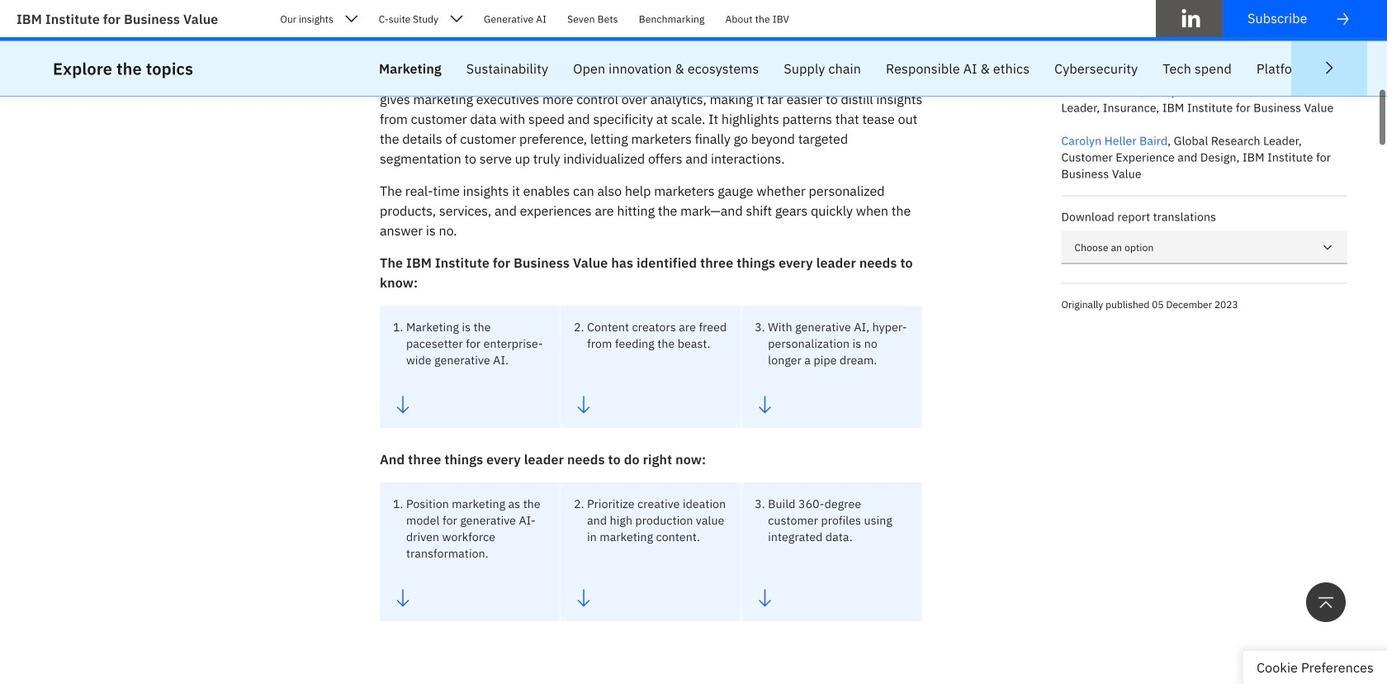 Task type: describe. For each thing, give the bounding box(es) containing it.
open menu image
[[1322, 241, 1335, 254]]



Task type: vqa. For each thing, say whether or not it's contained in the screenshot.
Let's talk element
no



Task type: locate. For each thing, give the bounding box(es) containing it.
None button
[[1062, 231, 1348, 264]]



